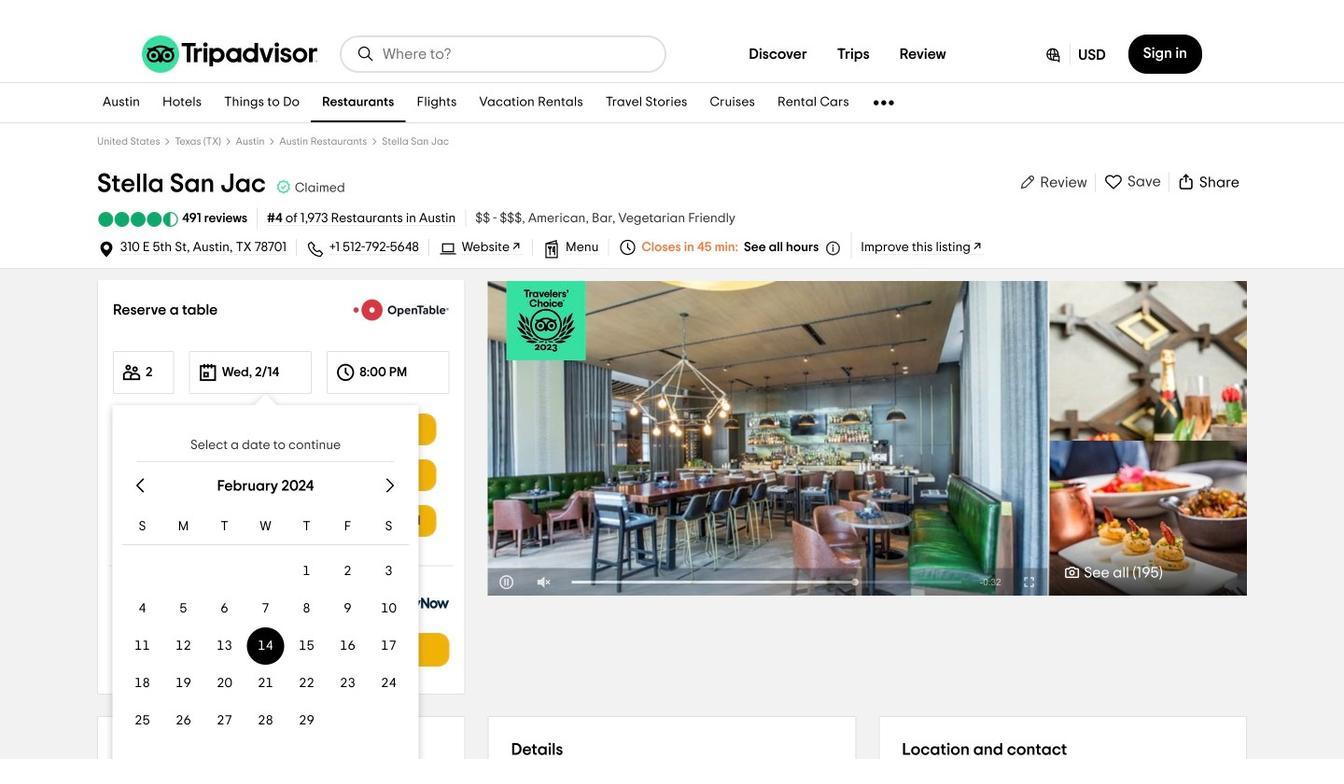 Task type: locate. For each thing, give the bounding box(es) containing it.
5 row from the top
[[122, 667, 409, 700]]

None search field
[[342, 37, 665, 71]]

travelers' choice 2023 winner image
[[507, 281, 586, 360]]

4 row from the top
[[122, 629, 409, 663]]

6 row from the top
[[122, 704, 409, 738]]

previous month image
[[129, 474, 152, 497]]

3 row from the top
[[122, 592, 409, 626]]

4.5 of 5 bubbles image
[[97, 212, 179, 227]]

search image
[[357, 45, 375, 63]]

next month image
[[380, 474, 402, 497]]

grid
[[122, 462, 409, 743]]

row group
[[122, 555, 409, 738]]

Search search field
[[383, 46, 650, 63]]

progress bar slider
[[572, 581, 962, 584]]

row
[[122, 510, 409, 545], [122, 555, 409, 588], [122, 592, 409, 626], [122, 629, 409, 663], [122, 667, 409, 700], [122, 704, 409, 738]]



Task type: vqa. For each thing, say whether or not it's contained in the screenshot.
441 at the right of the page
no



Task type: describe. For each thing, give the bounding box(es) containing it.
2 row from the top
[[122, 555, 409, 588]]

1 row from the top
[[122, 510, 409, 545]]

tripadvisor image
[[142, 35, 317, 73]]

video player region
[[488, 281, 1048, 596]]



